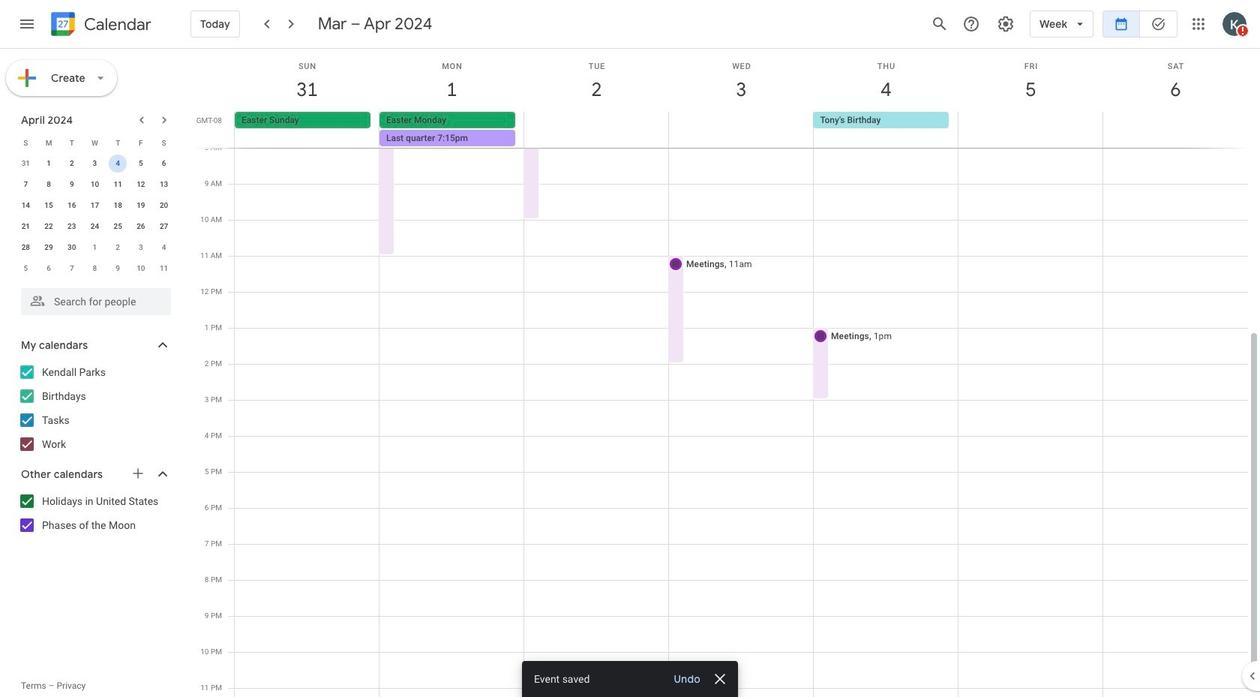 Task type: describe. For each thing, give the bounding box(es) containing it.
15 element
[[40, 197, 58, 215]]

29 element
[[40, 239, 58, 257]]

other calendars list
[[3, 489, 186, 537]]

4 element
[[109, 155, 127, 173]]

may 7 element
[[63, 260, 81, 278]]

28 element
[[17, 239, 35, 257]]

cell inside april 2024 "grid"
[[106, 153, 129, 174]]

27 element
[[155, 218, 173, 236]]

may 1 element
[[86, 239, 104, 257]]

heading inside calendar element
[[81, 15, 152, 33]]

26 element
[[132, 218, 150, 236]]

7 element
[[17, 176, 35, 194]]

8 element
[[40, 176, 58, 194]]

may 3 element
[[132, 239, 150, 257]]

21 element
[[17, 218, 35, 236]]

main drawer image
[[18, 15, 36, 33]]

my calendars list
[[3, 360, 186, 456]]

13 element
[[155, 176, 173, 194]]

may 2 element
[[109, 239, 127, 257]]

2 element
[[63, 155, 81, 173]]

may 4 element
[[155, 239, 173, 257]]

18 element
[[109, 197, 127, 215]]

3 element
[[86, 155, 104, 173]]

23 element
[[63, 218, 81, 236]]

19 element
[[132, 197, 150, 215]]

may 11 element
[[155, 260, 173, 278]]

may 9 element
[[109, 260, 127, 278]]

10 element
[[86, 176, 104, 194]]

may 8 element
[[86, 260, 104, 278]]



Task type: locate. For each thing, give the bounding box(es) containing it.
grid
[[192, 49, 1261, 697]]

25 element
[[109, 218, 127, 236]]

may 5 element
[[17, 260, 35, 278]]

calendar element
[[48, 9, 152, 42]]

11 element
[[109, 176, 127, 194]]

None search field
[[0, 282, 186, 315]]

may 6 element
[[40, 260, 58, 278]]

16 element
[[63, 197, 81, 215]]

9 element
[[63, 176, 81, 194]]

1 element
[[40, 155, 58, 173]]

settings menu image
[[998, 15, 1016, 33]]

30 element
[[63, 239, 81, 257]]

heading
[[81, 15, 152, 33]]

may 10 element
[[132, 260, 150, 278]]

march 31 element
[[17, 155, 35, 173]]

april 2024 grid
[[14, 132, 176, 279]]

add other calendars image
[[131, 466, 146, 481]]

12 element
[[132, 176, 150, 194]]

14 element
[[17, 197, 35, 215]]

22 element
[[40, 218, 58, 236]]

cell
[[380, 112, 524, 148], [524, 112, 669, 148], [669, 112, 814, 148], [959, 112, 1103, 148], [1103, 112, 1248, 148], [106, 153, 129, 174]]

Search for people text field
[[30, 288, 162, 315]]

24 element
[[86, 218, 104, 236]]

row group
[[14, 153, 176, 279]]

20 element
[[155, 197, 173, 215]]

17 element
[[86, 197, 104, 215]]

6 element
[[155, 155, 173, 173]]

5 element
[[132, 155, 150, 173]]

row
[[228, 112, 1261, 148], [14, 132, 176, 153], [14, 153, 176, 174], [14, 174, 176, 195], [14, 195, 176, 216], [14, 216, 176, 237], [14, 237, 176, 258], [14, 258, 176, 279]]



Task type: vqa. For each thing, say whether or not it's contained in the screenshot.
April 5 element
no



